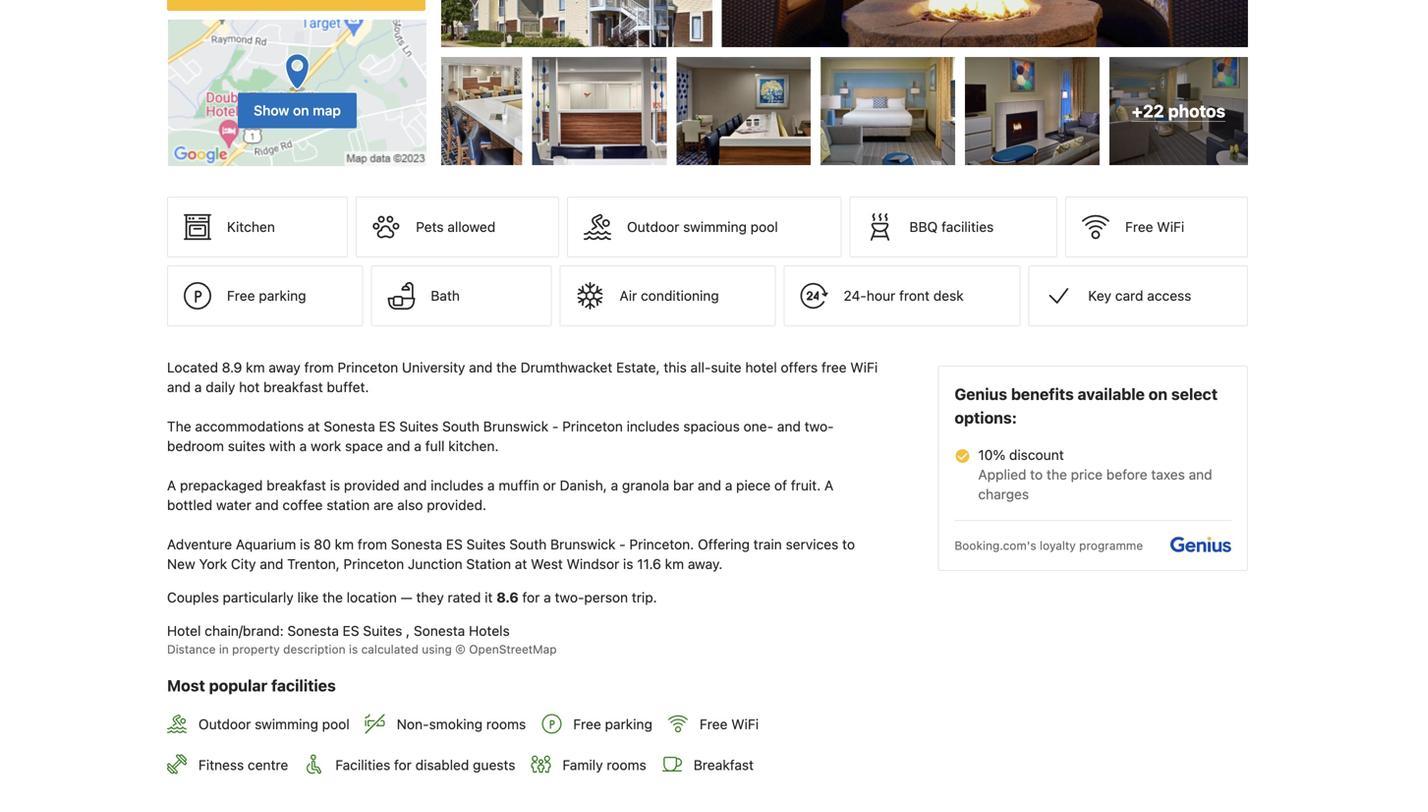 Task type: vqa. For each thing, say whether or not it's contained in the screenshot.
INCLUDES
yes



Task type: describe. For each thing, give the bounding box(es) containing it.
and right "bar"
[[698, 477, 722, 494]]

0 horizontal spatial wifi
[[732, 716, 759, 732]]

24-hour front desk
[[844, 288, 964, 304]]

sonesta up "junction" at the left bottom
[[391, 536, 442, 553]]

0 vertical spatial brunswick
[[483, 418, 549, 435]]

on inside section
[[293, 102, 309, 119]]

0 horizontal spatial two-
[[555, 589, 584, 606]]

services
[[786, 536, 839, 553]]

all-
[[691, 359, 711, 376]]

this
[[664, 359, 687, 376]]

disabled
[[416, 757, 469, 773]]

0 vertical spatial princeton
[[338, 359, 398, 376]]

0 vertical spatial rooms
[[486, 716, 526, 732]]

1 vertical spatial parking
[[605, 716, 653, 732]]

granola
[[622, 477, 670, 494]]

university
[[402, 359, 465, 376]]

princeton.
[[630, 536, 694, 553]]

a left piece
[[725, 477, 733, 494]]

2 vertical spatial princeton
[[344, 556, 404, 572]]

applied
[[979, 467, 1027, 483]]

muffin
[[499, 477, 539, 494]]

0 horizontal spatial south
[[442, 418, 480, 435]]

0 vertical spatial suites
[[399, 418, 439, 435]]

1 vertical spatial for
[[394, 757, 412, 773]]

show on map
[[254, 102, 341, 119]]

outdoor inside button
[[627, 219, 680, 235]]

and down aquarium on the bottom left of page
[[260, 556, 283, 572]]

is inside hotel chain/brand: sonesta es suites ,  sonesta hotels distance in property description is calculated using © openstreetmap
[[349, 643, 358, 656]]

1 vertical spatial outdoor
[[199, 716, 251, 732]]

key
[[1089, 288, 1112, 304]]

trip.
[[632, 589, 657, 606]]

24-
[[844, 288, 867, 304]]

pets allowed
[[416, 219, 496, 235]]

pets allowed button
[[356, 197, 559, 258]]

is left "11.6"
[[623, 556, 634, 572]]

couples particularly like the location — they rated it 8.6 for a two-person trip.
[[167, 589, 657, 606]]

junction
[[408, 556, 463, 572]]

air
[[620, 288, 637, 304]]

show on map section
[[159, 0, 434, 167]]

located
[[167, 359, 218, 376]]

8.9
[[222, 359, 242, 376]]

1 vertical spatial suites
[[467, 536, 506, 553]]

2 vertical spatial km
[[665, 556, 684, 572]]

0 vertical spatial es
[[379, 418, 396, 435]]

person
[[584, 589, 628, 606]]

provided
[[344, 477, 400, 494]]

fitness
[[199, 757, 244, 773]]

sonesta up space
[[324, 418, 375, 435]]

1 horizontal spatial free parking
[[573, 716, 653, 732]]

piece
[[736, 477, 771, 494]]

hour
[[867, 288, 896, 304]]

map
[[313, 102, 341, 119]]

1 vertical spatial pool
[[322, 716, 350, 732]]

a left full
[[414, 438, 422, 454]]

1 a from the left
[[167, 477, 176, 494]]

also
[[397, 497, 423, 513]]

booking.com's loyalty programme
[[955, 539, 1144, 553]]

to inside the 10% discount applied to the price before taxes and charges
[[1031, 467, 1043, 483]]

1 vertical spatial outdoor swimming pool
[[199, 716, 350, 732]]

0 vertical spatial includes
[[627, 418, 680, 435]]

the
[[167, 418, 191, 435]]

spacious
[[684, 418, 740, 435]]

options:
[[955, 409, 1017, 427]]

parking inside button
[[259, 288, 306, 304]]

a down located
[[194, 379, 202, 395]]

station
[[466, 556, 511, 572]]

one-
[[744, 418, 774, 435]]

11.6
[[637, 556, 661, 572]]

estate,
[[616, 359, 660, 376]]

free
[[822, 359, 847, 376]]

are
[[374, 497, 394, 513]]

1 horizontal spatial brunswick
[[551, 536, 616, 553]]

+22
[[1132, 101, 1165, 121]]

and right one-
[[777, 418, 801, 435]]

1 vertical spatial swimming
[[255, 716, 318, 732]]

allowed
[[448, 219, 496, 235]]

key card access button
[[1029, 266, 1249, 327]]

suite
[[711, 359, 742, 376]]

1 vertical spatial free wifi
[[700, 716, 759, 732]]

a right danish,
[[611, 477, 619, 494]]

couples
[[167, 589, 219, 606]]

suites inside hotel chain/brand: sonesta es suites ,  sonesta hotels distance in property description is calculated using © openstreetmap
[[363, 623, 402, 639]]

1 vertical spatial breakfast
[[267, 477, 326, 494]]

aquarium
[[236, 536, 296, 553]]

it
[[485, 589, 493, 606]]

programme
[[1080, 539, 1144, 553]]

the inside located 8.9 km away from princeton university and the drumthwacket estate, this all-suite hotel offers free wifi and a daily hot breakfast buffet. the accommodations at sonesta es suites south brunswick - princeton includes spacious one- and two- bedroom suites with a work space and a full kitchen. a prepackaged breakfast is provided and includes a muffin or danish, a granola bar and a piece of fruit. a bottled water and coffee station are also provided. adventure aquarium is 80 km from sonesta es suites south brunswick - princeton. offering train services to new york city and trenton, princeton junction station at west windsor is 11.6 km away.
[[496, 359, 517, 376]]

bbq facilities
[[910, 219, 994, 235]]

a left muffin
[[488, 477, 495, 494]]

0 horizontal spatial the
[[323, 589, 343, 606]]

danish,
[[560, 477, 607, 494]]

booking.com's
[[955, 539, 1037, 553]]

fruit.
[[791, 477, 821, 494]]

accommodations
[[195, 418, 304, 435]]

sonesta up using
[[414, 623, 465, 639]]

1 vertical spatial facilities
[[271, 677, 336, 695]]

facilities for disabled guests
[[336, 757, 516, 773]]

0 horizontal spatial at
[[308, 418, 320, 435]]

bath
[[431, 288, 460, 304]]

show
[[254, 102, 289, 119]]

family
[[563, 757, 603, 773]]

on inside 'genius benefits available on select options:'
[[1149, 385, 1168, 404]]

2 horizontal spatial es
[[446, 536, 463, 553]]

non-
[[397, 716, 429, 732]]

windsor
[[567, 556, 620, 572]]

80
[[314, 536, 331, 553]]

smoking
[[429, 716, 483, 732]]

0 horizontal spatial km
[[246, 359, 265, 376]]

they
[[416, 589, 444, 606]]

+22 photos
[[1132, 101, 1226, 121]]

free inside free wifi button
[[1126, 219, 1154, 235]]

0 vertical spatial from
[[304, 359, 334, 376]]

daily
[[206, 379, 235, 395]]

rated
[[448, 589, 481, 606]]

most popular facilities
[[167, 677, 336, 695]]

bbq facilities button
[[850, 197, 1058, 258]]

24-hour front desk button
[[784, 266, 1021, 327]]

pets
[[416, 219, 444, 235]]

station
[[327, 497, 370, 513]]

kitchen
[[227, 219, 275, 235]]

space
[[345, 438, 383, 454]]



Task type: locate. For each thing, give the bounding box(es) containing it.
and inside the 10% discount applied to the price before taxes and charges
[[1189, 467, 1213, 483]]

0 vertical spatial breakfast
[[264, 379, 323, 395]]

1 horizontal spatial outdoor swimming pool
[[627, 219, 778, 235]]

free up key card access at the right top
[[1126, 219, 1154, 235]]

2 vertical spatial suites
[[363, 623, 402, 639]]

charges
[[979, 486, 1029, 502]]

es up space
[[379, 418, 396, 435]]

0 horizontal spatial free wifi
[[700, 716, 759, 732]]

1 vertical spatial -
[[620, 536, 626, 553]]

1 vertical spatial wifi
[[851, 359, 878, 376]]

2 horizontal spatial wifi
[[1157, 219, 1185, 235]]

is left 80
[[300, 536, 310, 553]]

wifi inside button
[[1157, 219, 1185, 235]]

brunswick up kitchen.
[[483, 418, 549, 435]]

0 horizontal spatial from
[[304, 359, 334, 376]]

free parking down kitchen button
[[227, 288, 306, 304]]

in
[[219, 643, 229, 656]]

0 vertical spatial wifi
[[1157, 219, 1185, 235]]

show on map button
[[167, 19, 428, 167], [238, 93, 357, 128]]

km down 'princeton.'
[[665, 556, 684, 572]]

1 vertical spatial brunswick
[[551, 536, 616, 553]]

swimming up conditioning at top
[[683, 219, 747, 235]]

free up family
[[573, 716, 601, 732]]

at left west
[[515, 556, 527, 572]]

guests
[[473, 757, 516, 773]]

bar
[[673, 477, 694, 494]]

outdoor swimming pool
[[627, 219, 778, 235], [199, 716, 350, 732]]

0 horizontal spatial -
[[552, 418, 559, 435]]

loyalty
[[1040, 539, 1076, 553]]

includes left spacious
[[627, 418, 680, 435]]

1 horizontal spatial two-
[[805, 418, 834, 435]]

2 a from the left
[[825, 477, 834, 494]]

free wifi up "breakfast"
[[700, 716, 759, 732]]

the inside the 10% discount applied to the price before taxes and charges
[[1047, 467, 1068, 483]]

breakfast down away
[[264, 379, 323, 395]]

pool inside button
[[751, 219, 778, 235]]

free down kitchen in the left top of the page
[[227, 288, 255, 304]]

hotel
[[746, 359, 777, 376]]

swimming
[[683, 219, 747, 235], [255, 716, 318, 732]]

popular
[[209, 677, 268, 695]]

location
[[347, 589, 397, 606]]

0 vertical spatial for
[[523, 589, 540, 606]]

2 vertical spatial the
[[323, 589, 343, 606]]

a right fruit.
[[825, 477, 834, 494]]

outdoor down popular
[[199, 716, 251, 732]]

0 horizontal spatial brunswick
[[483, 418, 549, 435]]

1 horizontal spatial free wifi
[[1126, 219, 1185, 235]]

rooms up "guests"
[[486, 716, 526, 732]]

1 horizontal spatial from
[[358, 536, 387, 553]]

wifi up the access
[[1157, 219, 1185, 235]]

1 horizontal spatial on
[[1149, 385, 1168, 404]]

2 vertical spatial wifi
[[732, 716, 759, 732]]

1 horizontal spatial a
[[825, 477, 834, 494]]

1 horizontal spatial outdoor
[[627, 219, 680, 235]]

0 vertical spatial to
[[1031, 467, 1043, 483]]

free
[[1126, 219, 1154, 235], [227, 288, 255, 304], [573, 716, 601, 732], [700, 716, 728, 732]]

parking up family rooms
[[605, 716, 653, 732]]

a right with
[[300, 438, 307, 454]]

0 horizontal spatial facilities
[[271, 677, 336, 695]]

from down are at the left
[[358, 536, 387, 553]]

facilities right bbq
[[942, 219, 994, 235]]

offers
[[781, 359, 818, 376]]

©
[[455, 643, 466, 656]]

genius
[[955, 385, 1008, 404]]

located 8.9 km away from princeton university and the drumthwacket estate, this all-suite hotel offers free wifi and a daily hot breakfast buffet. the accommodations at sonesta es suites south brunswick - princeton includes spacious one- and two- bedroom suites with a work space and a full kitchen. a prepackaged breakfast is provided and includes a muffin or danish, a granola bar and a piece of fruit. a bottled water and coffee station are also provided. adventure aquarium is 80 km from sonesta es suites south brunswick - princeton. offering train services to new york city and trenton, princeton junction station at west windsor is 11.6 km away.
[[167, 359, 882, 572]]

wifi right free
[[851, 359, 878, 376]]

hotels
[[469, 623, 510, 639]]

swimming up centre
[[255, 716, 318, 732]]

10%
[[979, 447, 1006, 463]]

at up 'work'
[[308, 418, 320, 435]]

free parking inside button
[[227, 288, 306, 304]]

family rooms
[[563, 757, 647, 773]]

on left map
[[293, 102, 309, 119]]

particularly
[[223, 589, 294, 606]]

to
[[1031, 467, 1043, 483], [843, 536, 855, 553]]

suites up full
[[399, 418, 439, 435]]

the right like
[[323, 589, 343, 606]]

0 vertical spatial swimming
[[683, 219, 747, 235]]

a
[[194, 379, 202, 395], [300, 438, 307, 454], [414, 438, 422, 454], [488, 477, 495, 494], [611, 477, 619, 494], [725, 477, 733, 494], [544, 589, 551, 606]]

before
[[1107, 467, 1148, 483]]

0 vertical spatial free parking
[[227, 288, 306, 304]]

adventure
[[167, 536, 232, 553]]

parking
[[259, 288, 306, 304], [605, 716, 653, 732]]

on left select
[[1149, 385, 1168, 404]]

0 horizontal spatial parking
[[259, 288, 306, 304]]

price
[[1071, 467, 1103, 483]]

and up also at left
[[403, 477, 427, 494]]

includes
[[627, 418, 680, 435], [431, 477, 484, 494]]

description
[[283, 643, 346, 656]]

0 vertical spatial -
[[552, 418, 559, 435]]

1 horizontal spatial includes
[[627, 418, 680, 435]]

suites up station
[[467, 536, 506, 553]]

is left calculated
[[349, 643, 358, 656]]

suites up calculated
[[363, 623, 402, 639]]

0 vertical spatial km
[[246, 359, 265, 376]]

es down location
[[343, 623, 359, 639]]

0 horizontal spatial free parking
[[227, 288, 306, 304]]

free parking
[[227, 288, 306, 304], [573, 716, 653, 732]]

south up kitchen.
[[442, 418, 480, 435]]

two- down west
[[555, 589, 584, 606]]

breakfast up coffee
[[267, 477, 326, 494]]

1 vertical spatial includes
[[431, 477, 484, 494]]

0 horizontal spatial outdoor swimming pool
[[199, 716, 350, 732]]

1 horizontal spatial at
[[515, 556, 527, 572]]

1 vertical spatial es
[[446, 536, 463, 553]]

0 horizontal spatial for
[[394, 757, 412, 773]]

0 vertical spatial pool
[[751, 219, 778, 235]]

and right water
[[255, 497, 279, 513]]

outdoor
[[627, 219, 680, 235], [199, 716, 251, 732]]

property
[[232, 643, 280, 656]]

is
[[330, 477, 340, 494], [300, 536, 310, 553], [623, 556, 634, 572], [349, 643, 358, 656]]

2 horizontal spatial the
[[1047, 467, 1068, 483]]

2 vertical spatial es
[[343, 623, 359, 639]]

1 horizontal spatial wifi
[[851, 359, 878, 376]]

sonesta up 'description' at the left bottom of the page
[[288, 623, 339, 639]]

the left drumthwacket on the left
[[496, 359, 517, 376]]

0 horizontal spatial pool
[[322, 716, 350, 732]]

bedroom
[[167, 438, 224, 454]]

away.
[[688, 556, 723, 572]]

rooms right family
[[607, 757, 647, 773]]

brunswick up "windsor"
[[551, 536, 616, 553]]

2 horizontal spatial km
[[665, 556, 684, 572]]

- up or
[[552, 418, 559, 435]]

1 vertical spatial rooms
[[607, 757, 647, 773]]

1 vertical spatial km
[[335, 536, 354, 553]]

outdoor swimming pool inside button
[[627, 219, 778, 235]]

most
[[167, 677, 205, 695]]

a down west
[[544, 589, 551, 606]]

1 horizontal spatial swimming
[[683, 219, 747, 235]]

8.6
[[497, 589, 519, 606]]

or
[[543, 477, 556, 494]]

sonesta
[[324, 418, 375, 435], [391, 536, 442, 553], [288, 623, 339, 639], [414, 623, 465, 639]]

,
[[406, 623, 410, 639]]

two- inside located 8.9 km away from princeton university and the drumthwacket estate, this all-suite hotel offers free wifi and a daily hot breakfast buffet. the accommodations at sonesta es suites south brunswick - princeton includes spacious one- and two- bedroom suites with a work space and a full kitchen. a prepackaged breakfast is provided and includes a muffin or danish, a granola bar and a piece of fruit. a bottled water and coffee station are also provided. adventure aquarium is 80 km from sonesta es suites south brunswick - princeton. offering train services to new york city and trenton, princeton junction station at west windsor is 11.6 km away.
[[805, 418, 834, 435]]

km
[[246, 359, 265, 376], [335, 536, 354, 553], [665, 556, 684, 572]]

swimming inside button
[[683, 219, 747, 235]]

away
[[269, 359, 301, 376]]

0 vertical spatial outdoor
[[627, 219, 680, 235]]

west
[[531, 556, 563, 572]]

free inside free parking button
[[227, 288, 255, 304]]

es
[[379, 418, 396, 435], [446, 536, 463, 553], [343, 623, 359, 639]]

free wifi up the access
[[1126, 219, 1185, 235]]

includes up provided.
[[431, 477, 484, 494]]

0 vertical spatial free wifi
[[1126, 219, 1185, 235]]

free parking button
[[167, 266, 363, 327]]

0 vertical spatial on
[[293, 102, 309, 119]]

drumthwacket
[[521, 359, 613, 376]]

provided.
[[427, 497, 487, 513]]

parking up away
[[259, 288, 306, 304]]

princeton up danish,
[[562, 418, 623, 435]]

for right '8.6'
[[523, 589, 540, 606]]

offering
[[698, 536, 750, 553]]

outdoor swimming pool up centre
[[199, 716, 350, 732]]

bbq
[[910, 219, 938, 235]]

princeton up buffet.
[[338, 359, 398, 376]]

of
[[775, 477, 788, 494]]

full
[[425, 438, 445, 454]]

wifi up "breakfast"
[[732, 716, 759, 732]]

km right 80
[[335, 536, 354, 553]]

is up station
[[330, 477, 340, 494]]

calculated
[[361, 643, 419, 656]]

1 vertical spatial two-
[[555, 589, 584, 606]]

0 horizontal spatial outdoor
[[199, 716, 251, 732]]

a up bottled
[[167, 477, 176, 494]]

0 horizontal spatial es
[[343, 623, 359, 639]]

buffet.
[[327, 379, 369, 395]]

1 horizontal spatial south
[[510, 536, 547, 553]]

1 horizontal spatial the
[[496, 359, 517, 376]]

free wifi inside button
[[1126, 219, 1185, 235]]

0 vertical spatial facilities
[[942, 219, 994, 235]]

outdoor up air conditioning button
[[627, 219, 680, 235]]

free wifi
[[1126, 219, 1185, 235], [700, 716, 759, 732]]

0 horizontal spatial to
[[843, 536, 855, 553]]

1 vertical spatial at
[[515, 556, 527, 572]]

es up "junction" at the left bottom
[[446, 536, 463, 553]]

facilities inside 'button'
[[942, 219, 994, 235]]

0 vertical spatial outdoor swimming pool
[[627, 219, 778, 235]]

1 horizontal spatial parking
[[605, 716, 653, 732]]

free wifi button
[[1066, 197, 1249, 258]]

facilities
[[942, 219, 994, 235], [271, 677, 336, 695]]

wifi inside located 8.9 km away from princeton university and the drumthwacket estate, this all-suite hotel offers free wifi and a daily hot breakfast buffet. the accommodations at sonesta es suites south brunswick - princeton includes spacious one- and two- bedroom suites with a work space and a full kitchen. a prepackaged breakfast is provided and includes a muffin or danish, a granola bar and a piece of fruit. a bottled water and coffee station are also provided. adventure aquarium is 80 km from sonesta es suites south brunswick - princeton. offering train services to new york city and trenton, princeton junction station at west windsor is 11.6 km away.
[[851, 359, 878, 376]]

like
[[298, 589, 319, 606]]

key card access
[[1089, 288, 1192, 304]]

1 vertical spatial to
[[843, 536, 855, 553]]

to down 'discount'
[[1031, 467, 1043, 483]]

0 vertical spatial the
[[496, 359, 517, 376]]

genius benefits available on select options:
[[955, 385, 1218, 427]]

available
[[1078, 385, 1145, 404]]

1 vertical spatial the
[[1047, 467, 1068, 483]]

- left 'princeton.'
[[620, 536, 626, 553]]

0 vertical spatial parking
[[259, 288, 306, 304]]

air conditioning button
[[560, 266, 776, 327]]

distance
[[167, 643, 216, 656]]

discount
[[1010, 447, 1064, 463]]

outdoor swimming pool up conditioning at top
[[627, 219, 778, 235]]

1 horizontal spatial -
[[620, 536, 626, 553]]

princeton up location
[[344, 556, 404, 572]]

prepackaged
[[180, 477, 263, 494]]

new
[[167, 556, 195, 572]]

0 horizontal spatial swimming
[[255, 716, 318, 732]]

and right space
[[387, 438, 411, 454]]

work
[[311, 438, 341, 454]]

facilities down 'description' at the left bottom of the page
[[271, 677, 336, 695]]

water
[[216, 497, 252, 513]]

for left the disabled
[[394, 757, 412, 773]]

0 horizontal spatial a
[[167, 477, 176, 494]]

1 horizontal spatial pool
[[751, 219, 778, 235]]

the
[[496, 359, 517, 376], [1047, 467, 1068, 483], [323, 589, 343, 606]]

0 horizontal spatial on
[[293, 102, 309, 119]]

free up "breakfast"
[[700, 716, 728, 732]]

1 horizontal spatial km
[[335, 536, 354, 553]]

1 vertical spatial from
[[358, 536, 387, 553]]

es inside hotel chain/brand: sonesta es suites ,  sonesta hotels distance in property description is calculated using © openstreetmap
[[343, 623, 359, 639]]

1 vertical spatial princeton
[[562, 418, 623, 435]]

access
[[1148, 288, 1192, 304]]

-
[[552, 418, 559, 435], [620, 536, 626, 553]]

with
[[269, 438, 296, 454]]

free parking up family rooms
[[573, 716, 653, 732]]

for
[[523, 589, 540, 606], [394, 757, 412, 773]]

benefits
[[1011, 385, 1074, 404]]

1 vertical spatial free parking
[[573, 716, 653, 732]]

1 horizontal spatial rooms
[[607, 757, 647, 773]]

km up hot
[[246, 359, 265, 376]]

0 horizontal spatial includes
[[431, 477, 484, 494]]

and right university
[[469, 359, 493, 376]]

trenton,
[[287, 556, 340, 572]]

1 horizontal spatial to
[[1031, 467, 1043, 483]]

card
[[1116, 288, 1144, 304]]

the down 'discount'
[[1047, 467, 1068, 483]]

to inside located 8.9 km away from princeton university and the drumthwacket estate, this all-suite hotel offers free wifi and a daily hot breakfast buffet. the accommodations at sonesta es suites south brunswick - princeton includes spacious one- and two- bedroom suites with a work space and a full kitchen. a prepackaged breakfast is provided and includes a muffin or danish, a granola bar and a piece of fruit. a bottled water and coffee station are also provided. adventure aquarium is 80 km from sonesta es suites south brunswick - princeton. offering train services to new york city and trenton, princeton junction station at west windsor is 11.6 km away.
[[843, 536, 855, 553]]

0 horizontal spatial rooms
[[486, 716, 526, 732]]

taxes
[[1152, 467, 1186, 483]]

and down located
[[167, 379, 191, 395]]

1 horizontal spatial for
[[523, 589, 540, 606]]

10% discount applied to the price before taxes and charges
[[979, 447, 1213, 502]]

hotel
[[167, 623, 201, 639]]

to right services
[[843, 536, 855, 553]]

0 vertical spatial at
[[308, 418, 320, 435]]

two- up fruit.
[[805, 418, 834, 435]]

fitness centre
[[199, 757, 288, 773]]

from right away
[[304, 359, 334, 376]]

and right taxes
[[1189, 467, 1213, 483]]

south up west
[[510, 536, 547, 553]]



